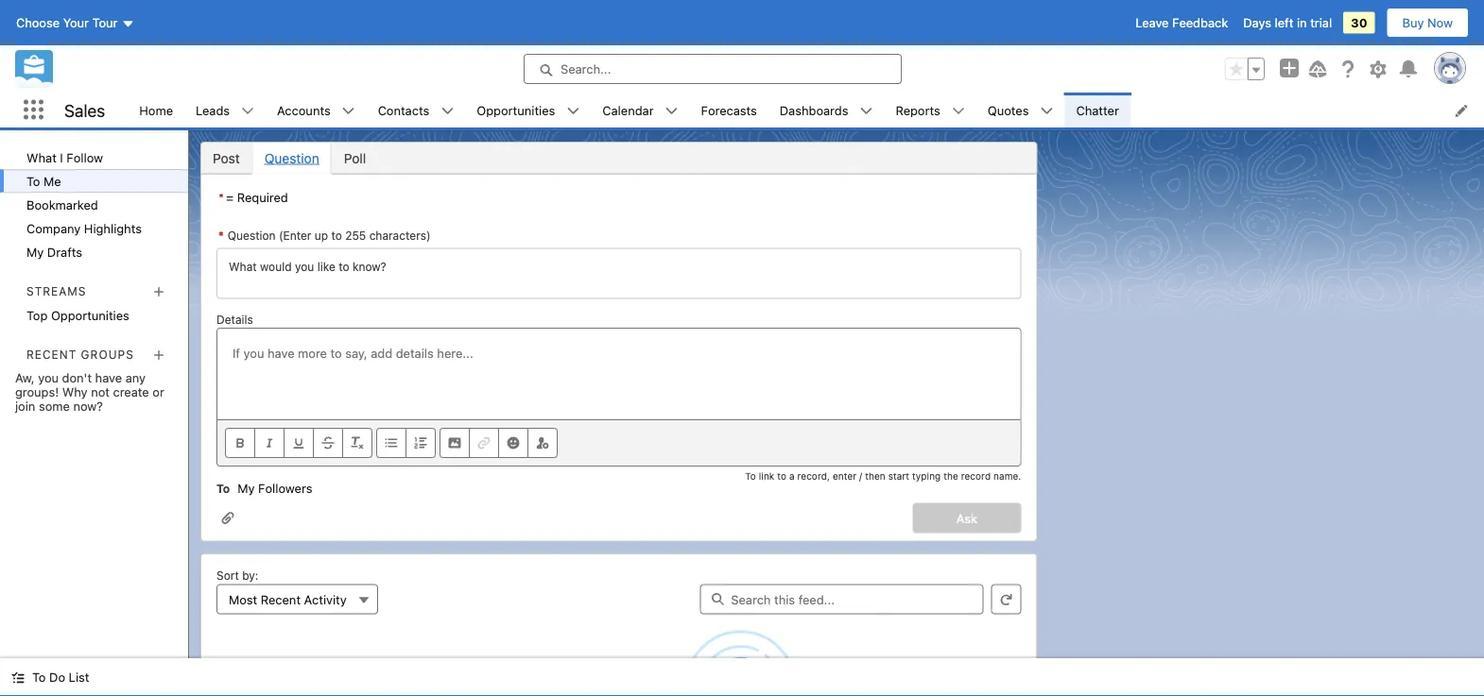 Task type: describe. For each thing, give the bounding box(es) containing it.
Sort by: button
[[217, 585, 378, 615]]

have
[[95, 371, 122, 385]]

not
[[91, 385, 110, 399]]

contacts link
[[367, 93, 441, 128]]

align text element
[[376, 428, 436, 459]]

list containing home
[[128, 93, 1485, 128]]

0 horizontal spatial to
[[331, 229, 342, 243]]

some
[[39, 399, 70, 413]]

text default image for calendar
[[665, 105, 678, 118]]

details
[[217, 313, 253, 326]]

to my followers
[[217, 482, 312, 496]]

to me link
[[0, 169, 188, 193]]

my inside what i follow to me bookmarked company highlights my drafts
[[26, 245, 44, 259]]

text default image for contacts
[[441, 105, 454, 118]]

tab list containing post
[[200, 142, 1038, 174]]

what
[[26, 150, 57, 165]]

text default image for dashboards
[[860, 105, 873, 118]]

most
[[229, 593, 257, 607]]

list
[[69, 671, 89, 685]]

forecasts
[[701, 103, 757, 117]]

in
[[1297, 16, 1307, 30]]

any
[[125, 371, 146, 385]]

days
[[1244, 16, 1272, 30]]

top
[[26, 308, 48, 323]]

poll link
[[332, 143, 378, 174]]

(enter
[[279, 229, 311, 243]]

leave
[[1136, 16, 1169, 30]]

post
[[213, 150, 240, 166]]

create
[[113, 385, 149, 399]]

a
[[789, 471, 795, 482]]

to for to do list
[[32, 671, 46, 685]]

question link
[[252, 143, 332, 174]]

choose your tour
[[16, 16, 118, 30]]

* question (enter up to 255 characters)
[[218, 229, 431, 243]]

format text element
[[225, 428, 373, 459]]

now
[[1428, 16, 1453, 30]]

search... button
[[524, 54, 902, 84]]

Search this feed... search field
[[700, 585, 984, 615]]

What would you like to know? text field
[[217, 248, 1022, 299]]

your
[[63, 16, 89, 30]]

up
[[315, 229, 328, 243]]

groups
[[81, 348, 134, 361]]

to link to a record, enter / then start typing the record name.
[[745, 471, 1022, 482]]

join
[[15, 399, 35, 413]]

leads link
[[184, 93, 241, 128]]

1 vertical spatial to
[[778, 471, 787, 482]]

text default image for accounts
[[342, 105, 355, 118]]

bookmarked link
[[0, 193, 188, 217]]

top opportunities link
[[0, 304, 188, 327]]

reports link
[[885, 93, 952, 128]]

why
[[62, 385, 88, 399]]

now?
[[73, 399, 103, 413]]

characters)
[[369, 229, 431, 243]]

quotes
[[988, 103, 1029, 117]]

accounts
[[277, 103, 331, 117]]

do
[[49, 671, 65, 685]]

dashboards
[[780, 103, 849, 117]]

sort
[[217, 570, 239, 583]]

=
[[226, 191, 234, 205]]

reports list item
[[885, 93, 977, 128]]

forecasts link
[[690, 93, 769, 128]]

recent inside sort by: button
[[261, 593, 301, 607]]

* for * = required
[[218, 191, 224, 205]]

or
[[153, 385, 164, 399]]

insert content element
[[440, 428, 558, 459]]

* = required
[[218, 191, 288, 205]]

buy
[[1403, 16, 1424, 30]]

recent groups link
[[26, 348, 134, 361]]

start
[[888, 471, 910, 482]]

activity
[[304, 593, 347, 607]]

the
[[944, 471, 959, 482]]

why not create or join some now?
[[15, 385, 164, 413]]

feedback
[[1173, 16, 1228, 30]]

leads
[[196, 103, 230, 117]]

enter
[[833, 471, 857, 482]]

leave feedback link
[[1136, 16, 1228, 30]]

Details text field
[[217, 329, 1021, 420]]

contacts list item
[[367, 93, 466, 128]]

name.
[[994, 471, 1022, 482]]

what i follow link
[[0, 146, 188, 169]]

recent groups
[[26, 348, 134, 361]]

1 vertical spatial question
[[228, 229, 276, 243]]

/
[[860, 471, 863, 482]]

to do list
[[32, 671, 89, 685]]

0 vertical spatial recent
[[26, 348, 77, 361]]

you
[[38, 371, 59, 385]]

* for * question (enter up to 255 characters)
[[218, 229, 224, 243]]

poll
[[344, 150, 366, 166]]



Task type: vqa. For each thing, say whether or not it's contained in the screenshot.
To inside To My Followers
yes



Task type: locate. For each thing, give the bounding box(es) containing it.
*
[[218, 191, 224, 205], [218, 229, 224, 243]]

group
[[1225, 58, 1265, 80]]

then
[[865, 471, 886, 482]]

to left me
[[26, 174, 40, 188]]

leads list item
[[184, 93, 266, 128]]

text default image inside calendar list item
[[665, 105, 678, 118]]

required
[[237, 191, 288, 205]]

typing
[[912, 471, 941, 482]]

question up required
[[264, 150, 319, 166]]

to left a
[[778, 471, 787, 482]]

opportunities inside top opportunities link
[[51, 308, 129, 323]]

0 vertical spatial question
[[264, 150, 319, 166]]

streams link
[[26, 285, 86, 298]]

me
[[44, 174, 61, 188]]

1 horizontal spatial to
[[778, 471, 787, 482]]

3 text default image from the left
[[567, 105, 580, 118]]

text default image
[[342, 105, 355, 118], [860, 105, 873, 118], [952, 105, 965, 118], [1041, 105, 1054, 118], [11, 672, 25, 685]]

text default image inside to do list button
[[11, 672, 25, 685]]

to right up
[[331, 229, 342, 243]]

recent right most
[[261, 593, 301, 607]]

home link
[[128, 93, 184, 128]]

ask button
[[913, 504, 1022, 534]]

2 text default image from the left
[[441, 105, 454, 118]]

to for to my followers
[[217, 483, 230, 496]]

text default image
[[241, 105, 254, 118], [441, 105, 454, 118], [567, 105, 580, 118], [665, 105, 678, 118]]

record,
[[798, 471, 830, 482]]

i
[[60, 150, 63, 165]]

highlights
[[84, 221, 142, 235]]

text default image for leads
[[241, 105, 254, 118]]

home
[[139, 103, 173, 117]]

text default image inside accounts list item
[[342, 105, 355, 118]]

1 vertical spatial recent
[[261, 593, 301, 607]]

text default image right accounts
[[342, 105, 355, 118]]

my left followers
[[238, 482, 255, 496]]

1 vertical spatial *
[[218, 229, 224, 243]]

1 * from the top
[[218, 191, 224, 205]]

text default image for opportunities
[[567, 105, 580, 118]]

ask
[[957, 512, 978, 526]]

choose your tour button
[[15, 8, 136, 38]]

my drafts link
[[0, 240, 188, 264]]

text default image inside leads list item
[[241, 105, 254, 118]]

my
[[26, 245, 44, 259], [238, 482, 255, 496]]

chatter link
[[1065, 93, 1131, 128]]

text default image inside dashboards list item
[[860, 105, 873, 118]]

buy now button
[[1387, 8, 1469, 38]]

text default image right contacts
[[441, 105, 454, 118]]

1 horizontal spatial opportunities
[[477, 103, 555, 117]]

0 vertical spatial *
[[218, 191, 224, 205]]

to left do
[[32, 671, 46, 685]]

accounts link
[[266, 93, 342, 128]]

days left in trial
[[1244, 16, 1332, 30]]

text default image left do
[[11, 672, 25, 685]]

to inside the to my followers
[[217, 483, 230, 496]]

choose
[[16, 16, 60, 30]]

aw,
[[15, 371, 35, 385]]

buy now
[[1403, 16, 1453, 30]]

streams
[[26, 285, 86, 298]]

0 horizontal spatial my
[[26, 245, 44, 259]]

30
[[1351, 16, 1368, 30]]

follow
[[67, 150, 103, 165]]

0 horizontal spatial opportunities
[[51, 308, 129, 323]]

post link
[[201, 143, 252, 174]]

left
[[1275, 16, 1294, 30]]

* down '* = required'
[[218, 229, 224, 243]]

to inside what i follow to me bookmarked company highlights my drafts
[[26, 174, 40, 188]]

accounts list item
[[266, 93, 367, 128]]

1 horizontal spatial recent
[[261, 593, 301, 607]]

to
[[26, 174, 40, 188], [745, 471, 756, 482], [217, 483, 230, 496], [32, 671, 46, 685]]

calendar link
[[591, 93, 665, 128]]

to left the link at the right
[[745, 471, 756, 482]]

opportunities
[[477, 103, 555, 117], [51, 308, 129, 323]]

text default image right leads
[[241, 105, 254, 118]]

text default image for reports
[[952, 105, 965, 118]]

aw, you don't have any groups!
[[15, 371, 146, 399]]

text default image inside contacts list item
[[441, 105, 454, 118]]

1 vertical spatial my
[[238, 482, 255, 496]]

to inside to do list button
[[32, 671, 46, 685]]

to
[[331, 229, 342, 243], [778, 471, 787, 482]]

0 vertical spatial opportunities
[[477, 103, 555, 117]]

trial
[[1311, 16, 1332, 30]]

tour
[[92, 16, 118, 30]]

to for to link to a record, enter / then start typing the record name.
[[745, 471, 756, 482]]

search...
[[561, 62, 611, 76]]

opportunities inside opportunities link
[[477, 103, 555, 117]]

contacts
[[378, 103, 430, 117]]

recent
[[26, 348, 77, 361], [261, 593, 301, 607]]

text default image right quotes
[[1041, 105, 1054, 118]]

text default image for quotes
[[1041, 105, 1054, 118]]

calendar
[[603, 103, 654, 117]]

quotes list item
[[977, 93, 1065, 128]]

reports
[[896, 103, 941, 117]]

recent up you
[[26, 348, 77, 361]]

most recent activity
[[229, 593, 347, 607]]

opportunities link
[[466, 93, 567, 128]]

don't
[[62, 371, 92, 385]]

bookmarked
[[26, 198, 98, 212]]

0 horizontal spatial recent
[[26, 348, 77, 361]]

0 vertical spatial my
[[26, 245, 44, 259]]

to left followers
[[217, 483, 230, 496]]

drafts
[[47, 245, 82, 259]]

toolbar
[[217, 420, 1021, 466]]

list
[[128, 93, 1485, 128]]

1 horizontal spatial my
[[238, 482, 255, 496]]

top opportunities
[[26, 308, 129, 323]]

what i follow to me bookmarked company highlights my drafts
[[26, 150, 142, 259]]

text default image inside opportunities list item
[[567, 105, 580, 118]]

groups!
[[15, 385, 59, 399]]

1 vertical spatial opportunities
[[51, 308, 129, 323]]

opportunities list item
[[466, 93, 591, 128]]

* left =
[[218, 191, 224, 205]]

text default image left 'reports' link
[[860, 105, 873, 118]]

by:
[[242, 570, 258, 583]]

my left drafts
[[26, 245, 44, 259]]

4 text default image from the left
[[665, 105, 678, 118]]

dashboards list item
[[769, 93, 885, 128]]

followers
[[258, 482, 312, 496]]

to do list button
[[0, 659, 101, 697]]

dashboards link
[[769, 93, 860, 128]]

1 text default image from the left
[[241, 105, 254, 118]]

0 vertical spatial to
[[331, 229, 342, 243]]

calendar list item
[[591, 93, 690, 128]]

company
[[26, 221, 81, 235]]

tab list
[[200, 142, 1038, 174]]

255
[[345, 229, 366, 243]]

text default image inside quotes list item
[[1041, 105, 1054, 118]]

text default image down search...
[[567, 105, 580, 118]]

leave feedback
[[1136, 16, 1228, 30]]

text default image right reports
[[952, 105, 965, 118]]

company highlights link
[[0, 217, 188, 240]]

text default image right calendar
[[665, 105, 678, 118]]

2 * from the top
[[218, 229, 224, 243]]

question down '* = required'
[[228, 229, 276, 243]]

quotes link
[[977, 93, 1041, 128]]

text default image inside reports list item
[[952, 105, 965, 118]]

chatter
[[1076, 103, 1119, 117]]



